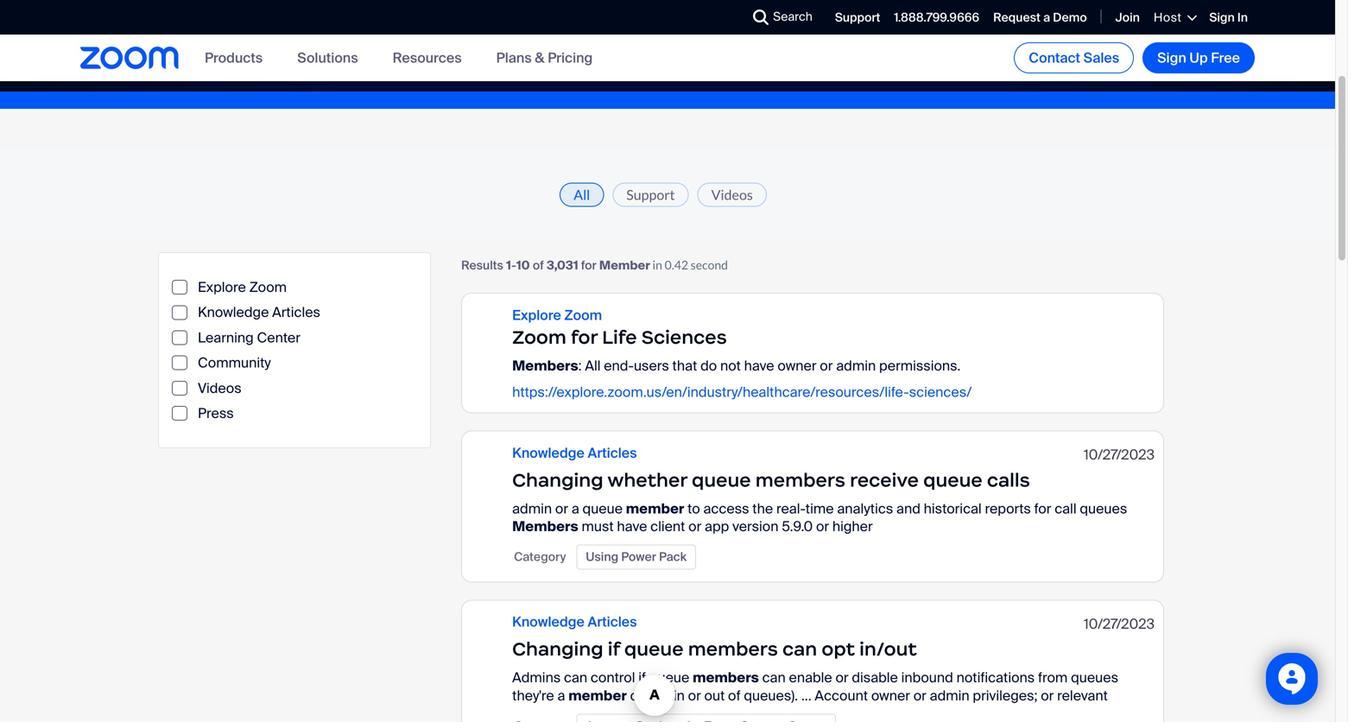 Task type: vqa. For each thing, say whether or not it's contained in the screenshot.
your inside Expand your reach, connect with Zoom Webinars
no



Task type: locate. For each thing, give the bounding box(es) containing it.
real-
[[777, 500, 806, 518]]

search image
[[753, 10, 769, 25], [753, 10, 769, 25]]

1 vertical spatial all
[[585, 357, 601, 375]]

0.42
[[665, 257, 689, 272]]

2 10/27/2023 from the top
[[1084, 615, 1155, 633]]

or inside explore zoom zoom for life sciences members : all end-users that do not have owner or admin permissions. https://explore.zoom.us/en/industry/healthcare/resources/life-sciences/
[[820, 357, 833, 375]]

changing up admins
[[512, 638, 604, 661]]

1 horizontal spatial sign
[[1210, 10, 1235, 26]]

0 vertical spatial members
[[512, 357, 579, 375]]

contact
[[1029, 49, 1081, 67]]

using
[[586, 549, 619, 565]]

privileges;
[[973, 687, 1038, 705]]

knowledge articles up learning center at the top left
[[198, 303, 320, 322]]

1 horizontal spatial videos
[[712, 186, 753, 203]]

0 vertical spatial have
[[744, 357, 775, 375]]

1 horizontal spatial owner
[[872, 687, 911, 705]]

1 vertical spatial articles
[[588, 444, 637, 462]]

1 vertical spatial members
[[688, 638, 778, 661]]

of
[[533, 257, 544, 273], [630, 687, 643, 705], [728, 687, 741, 705]]

zoom up center
[[249, 278, 287, 296]]

all
[[574, 186, 590, 203], [585, 357, 601, 375]]

1 knowledge articles button from the top
[[512, 444, 637, 462]]

1 horizontal spatial have
[[744, 357, 775, 375]]

sign left up on the top of the page
[[1158, 49, 1187, 67]]

sign up free link
[[1143, 42, 1255, 73]]

inbound
[[902, 669, 954, 687]]

1 vertical spatial knowledge
[[512, 444, 585, 462]]

(opt
[[646, 687, 670, 705]]

that
[[673, 357, 697, 375]]

knowledge articles
[[198, 303, 320, 322], [512, 444, 637, 462], [512, 613, 637, 631]]

learning
[[198, 329, 254, 347]]

have inside explore zoom zoom for life sciences members : all end-users that do not have owner or admin permissions. https://explore.zoom.us/en/industry/healthcare/resources/life-sciences/
[[744, 357, 775, 375]]

have up using power pack
[[617, 518, 647, 536]]

0 horizontal spatial owner
[[778, 357, 817, 375]]

analytics
[[837, 500, 894, 518]]

1 vertical spatial knowledge articles button
[[512, 613, 637, 631]]

1 vertical spatial changing
[[512, 638, 604, 661]]

in left 0.42
[[653, 257, 663, 272]]

a
[[1044, 10, 1051, 26], [572, 500, 580, 518], [558, 687, 565, 705]]

0 vertical spatial all
[[574, 186, 590, 203]]

0 vertical spatial sign
[[1210, 10, 1235, 26]]

1 10/27/2023 from the top
[[1084, 446, 1155, 464]]

0 vertical spatial admin
[[836, 357, 876, 375]]

2 vertical spatial knowledge articles
[[512, 613, 637, 631]]

1 vertical spatial admin
[[512, 500, 552, 518]]

2 members from the top
[[512, 518, 579, 536]]

all inside button
[[574, 186, 590, 203]]

1 members from the top
[[512, 357, 579, 375]]

zoom down explore zoom button
[[512, 326, 567, 349]]

member left (opt
[[569, 687, 627, 705]]

sign
[[1210, 10, 1235, 26], [1158, 49, 1187, 67]]

1 vertical spatial if
[[639, 669, 646, 687]]

queues inside 'changing whether queue members receive queue calls admin or a queue member to access the real-time analytics and historical reports for call queues members must have client or app version 5.9.0 or higher'
[[1080, 500, 1128, 518]]

2 vertical spatial members
[[693, 669, 759, 687]]

https://explore.zoom.us/en/industry/healthcare/resources/life-sciences/ link
[[512, 383, 972, 401]]

videos inside 'button'
[[712, 186, 753, 203]]

sign for sign up free
[[1158, 49, 1187, 67]]

members for can
[[688, 638, 778, 661]]

calls
[[987, 469, 1031, 492]]

explore
[[198, 278, 246, 296], [512, 306, 561, 324]]

0 vertical spatial members
[[756, 469, 846, 492]]

1 vertical spatial owner
[[872, 687, 911, 705]]

members inside 'changing whether queue members receive queue calls admin or a queue member to access the real-time analytics and historical reports for call queues members must have client or app version 5.9.0 or higher'
[[512, 518, 579, 536]]

sign left the in
[[1210, 10, 1235, 26]]

1 vertical spatial in
[[674, 687, 685, 705]]

power
[[621, 549, 657, 565]]

0 vertical spatial queues
[[1080, 500, 1128, 518]]

0 vertical spatial changing
[[512, 469, 604, 492]]

changing for changing if queue members can opt in/out
[[512, 638, 604, 661]]

queue
[[692, 469, 751, 492], [924, 469, 983, 492], [583, 500, 623, 518], [625, 638, 684, 661], [650, 669, 690, 687]]

zoom for explore zoom
[[249, 278, 287, 296]]

1 horizontal spatial explore
[[512, 306, 561, 324]]

request a demo
[[994, 10, 1087, 26]]

knowledge articles button for changing if queue
[[512, 613, 637, 631]]

support right all button
[[627, 186, 675, 203]]

products button
[[205, 49, 263, 67]]

can left the enable at the bottom right of the page
[[763, 669, 786, 687]]

knowledge articles button up admins
[[512, 613, 637, 631]]

have right 'not'
[[744, 357, 775, 375]]

0 horizontal spatial admin
[[512, 500, 552, 518]]

10/27/2023
[[1084, 446, 1155, 464], [1084, 615, 1155, 633]]

videos up the press
[[198, 379, 242, 397]]

1 vertical spatial sign
[[1158, 49, 1187, 67]]

&
[[535, 49, 545, 67]]

0 vertical spatial knowledge articles button
[[512, 444, 637, 462]]

knowledge articles up must
[[512, 444, 637, 462]]

support
[[835, 10, 881, 26], [627, 186, 675, 203]]

of left (opt
[[630, 687, 643, 705]]

explore down 10
[[512, 306, 561, 324]]

knowledge articles button
[[512, 444, 637, 462], [512, 613, 637, 631]]

access
[[704, 500, 750, 518]]

whether
[[608, 469, 688, 492]]

a left demo
[[1044, 10, 1051, 26]]

1 vertical spatial for
[[571, 326, 598, 349]]

knowledge articles up admins
[[512, 613, 637, 631]]

0 horizontal spatial sign
[[1158, 49, 1187, 67]]

1 vertical spatial support
[[627, 186, 675, 203]]

1 vertical spatial members
[[512, 518, 579, 536]]

changing up must
[[512, 469, 604, 492]]

articles up control
[[588, 613, 637, 631]]

for up :
[[571, 326, 598, 349]]

...
[[802, 687, 812, 705]]

support right search
[[835, 10, 881, 26]]

if right control
[[639, 669, 646, 687]]

in
[[653, 257, 663, 272], [674, 687, 685, 705]]

0 vertical spatial member
[[626, 500, 685, 518]]

zoom
[[249, 278, 287, 296], [565, 306, 602, 324], [512, 326, 567, 349]]

members
[[756, 469, 846, 492], [688, 638, 778, 661], [693, 669, 759, 687]]

2 vertical spatial knowledge
[[512, 613, 585, 631]]

0 horizontal spatial in
[[653, 257, 663, 272]]

0 horizontal spatial have
[[617, 518, 647, 536]]

0 vertical spatial in
[[653, 257, 663, 272]]

zoom for life sciences link
[[512, 326, 727, 349]]

admin left privileges;
[[930, 687, 970, 705]]

0 vertical spatial 10/27/2023
[[1084, 446, 1155, 464]]

admin left permissions.
[[836, 357, 876, 375]]

1 horizontal spatial a
[[572, 500, 580, 518]]

2 knowledge articles button from the top
[[512, 613, 637, 631]]

1 vertical spatial zoom
[[565, 306, 602, 324]]

0 vertical spatial owner
[[778, 357, 817, 375]]

1 vertical spatial queues
[[1071, 669, 1119, 687]]

admin
[[836, 357, 876, 375], [512, 500, 552, 518], [930, 687, 970, 705]]

1 vertical spatial member
[[569, 687, 627, 705]]

control
[[591, 669, 635, 687]]

member
[[600, 257, 650, 273]]

owner up the https://explore.zoom.us/en/industry/healthcare/resources/life-sciences/ link
[[778, 357, 817, 375]]

explore inside explore zoom zoom for life sciences members : all end-users that do not have owner or admin permissions. https://explore.zoom.us/en/industry/healthcare/resources/life-sciences/
[[512, 306, 561, 324]]

all button
[[560, 183, 604, 207]]

articles for changing whether queue
[[588, 444, 637, 462]]

sales
[[1084, 49, 1120, 67]]

https://explore.zoom.us/en/industry/healthcare/resources/life-
[[512, 383, 910, 401]]

a inside can enable or disable inbound notifications from queues they're a
[[558, 687, 565, 705]]

1 vertical spatial 10/27/2023
[[1084, 615, 1155, 633]]

members down explore zoom button
[[512, 357, 579, 375]]

0 vertical spatial if
[[608, 638, 620, 661]]

2 changing from the top
[[512, 638, 604, 661]]

for
[[581, 257, 597, 273], [571, 326, 598, 349], [1035, 500, 1052, 518]]

articles up center
[[272, 303, 320, 322]]

a right the they're
[[558, 687, 565, 705]]

sign up free
[[1158, 49, 1241, 67]]

changing inside 'changing whether queue members receive queue calls admin or a queue member to access the real-time analytics and historical reports for call queues members must have client or app version 5.9.0 or higher'
[[512, 469, 604, 492]]

owner down in/out
[[872, 687, 911, 705]]

0 horizontal spatial videos
[[198, 379, 242, 397]]

products
[[205, 49, 263, 67]]

2 vertical spatial admin
[[930, 687, 970, 705]]

call
[[1055, 500, 1077, 518]]

in right (opt
[[674, 687, 685, 705]]

for left the call
[[1035, 500, 1052, 518]]

members down the changing if queue members can opt in/out
[[693, 669, 759, 687]]

users
[[634, 357, 669, 375]]

1 horizontal spatial admin
[[836, 357, 876, 375]]

queue up historical
[[924, 469, 983, 492]]

sciences/
[[910, 383, 972, 401]]

1 vertical spatial knowledge articles
[[512, 444, 637, 462]]

queues right the call
[[1080, 500, 1128, 518]]

articles for changing if queue
[[588, 613, 637, 631]]

resources button
[[393, 49, 462, 67]]

0 vertical spatial explore
[[198, 278, 246, 296]]

explore for explore zoom zoom for life sciences members : all end-users that do not have owner or admin permissions. https://explore.zoom.us/en/industry/healthcare/resources/life-sciences/
[[512, 306, 561, 324]]

press
[[198, 404, 234, 422]]

up
[[1190, 49, 1208, 67]]

a left must
[[572, 500, 580, 518]]

relevant
[[1058, 687, 1108, 705]]

2 vertical spatial for
[[1035, 500, 1052, 518]]

1 horizontal spatial support
[[835, 10, 881, 26]]

1 vertical spatial have
[[617, 518, 647, 536]]

knowledge articles for changing if queue
[[512, 613, 637, 631]]

or
[[820, 357, 833, 375], [555, 500, 569, 518], [689, 518, 702, 536], [816, 518, 829, 536], [836, 669, 849, 687], [688, 687, 701, 705], [914, 687, 927, 705], [1041, 687, 1054, 705]]

in
[[1238, 10, 1248, 26]]

member down whether
[[626, 500, 685, 518]]

articles up whether
[[588, 444, 637, 462]]

members up category
[[512, 518, 579, 536]]

in/out
[[860, 638, 917, 661]]

member of (opt in or out of queues). ... account owner or admin privileges; or relevant
[[569, 687, 1108, 705]]

join
[[1116, 10, 1140, 26]]

1 vertical spatial a
[[572, 500, 580, 518]]

2 horizontal spatial a
[[1044, 10, 1051, 26]]

out
[[705, 687, 725, 705]]

a inside 'changing whether queue members receive queue calls admin or a queue member to access the real-time analytics and historical reports for call queues members must have client or app version 5.9.0 or higher'
[[572, 500, 580, 518]]

knowledge articles button up must
[[512, 444, 637, 462]]

account
[[815, 687, 868, 705]]

changing if queue members can opt in/out
[[512, 638, 917, 661]]

all left 'support' button
[[574, 186, 590, 203]]

0 horizontal spatial a
[[558, 687, 565, 705]]

and
[[897, 500, 921, 518]]

all right :
[[585, 357, 601, 375]]

zoom up life
[[565, 306, 602, 324]]

of right out
[[728, 687, 741, 705]]

2 vertical spatial a
[[558, 687, 565, 705]]

members up real-
[[756, 469, 846, 492]]

members up out
[[688, 638, 778, 661]]

queues inside can enable or disable inbound notifications from queues they're a
[[1071, 669, 1119, 687]]

10
[[517, 257, 530, 273]]

2 vertical spatial articles
[[588, 613, 637, 631]]

0 vertical spatial knowledge
[[198, 303, 269, 322]]

members inside 'changing whether queue members receive queue calls admin or a queue member to access the real-time analytics and historical reports for call queues members must have client or app version 5.9.0 or higher'
[[756, 469, 846, 492]]

queues right 'from'
[[1071, 669, 1119, 687]]

contact sales
[[1029, 49, 1120, 67]]

if up control
[[608, 638, 620, 661]]

for right '3,031'
[[581, 257, 597, 273]]

videos button
[[698, 183, 767, 207]]

0 vertical spatial videos
[[712, 186, 753, 203]]

1 changing from the top
[[512, 469, 604, 492]]

using power pack
[[586, 549, 687, 565]]

0 vertical spatial zoom
[[249, 278, 287, 296]]

of right 10
[[533, 257, 544, 273]]

1 vertical spatial explore
[[512, 306, 561, 324]]

free
[[1211, 49, 1241, 67]]

1 horizontal spatial of
[[630, 687, 643, 705]]

request a demo link
[[994, 10, 1087, 26]]

admin up category
[[512, 500, 552, 518]]

0 horizontal spatial explore
[[198, 278, 246, 296]]

explore up learning
[[198, 278, 246, 296]]

videos up second
[[712, 186, 753, 203]]

0 horizontal spatial support
[[627, 186, 675, 203]]

end-
[[604, 357, 634, 375]]



Task type: describe. For each thing, give the bounding box(es) containing it.
queue up using
[[583, 500, 623, 518]]

0 horizontal spatial of
[[533, 257, 544, 273]]

changing for changing whether queue members receive queue calls admin or a queue member to access the real-time analytics and historical reports for call queues members must have client or app version 5.9.0 or higher
[[512, 469, 604, 492]]

version
[[733, 518, 779, 536]]

sign in link
[[1210, 10, 1248, 26]]

have inside 'changing whether queue members receive queue calls admin or a queue member to access the real-time analytics and historical reports for call queues members must have client or app version 5.9.0 or higher'
[[617, 518, 647, 536]]

0 vertical spatial knowledge articles
[[198, 303, 320, 322]]

5.9.0
[[782, 518, 813, 536]]

support button
[[613, 183, 689, 207]]

0 horizontal spatial if
[[608, 638, 620, 661]]

sign for sign in
[[1210, 10, 1235, 26]]

knowledge articles for changing whether queue
[[512, 444, 637, 462]]

center
[[257, 329, 301, 347]]

must
[[582, 518, 614, 536]]

explore zoom
[[198, 278, 287, 296]]

explore zoom button
[[512, 306, 602, 324]]

member inside 'changing whether queue members receive queue calls admin or a queue member to access the real-time analytics and historical reports for call queues members must have client or app version 5.9.0 or higher'
[[626, 500, 685, 518]]

learning center
[[198, 329, 301, 347]]

0 vertical spatial articles
[[272, 303, 320, 322]]

plans & pricing link
[[496, 49, 593, 67]]

knowledge articles button for changing whether queue
[[512, 444, 637, 462]]

client
[[651, 518, 685, 536]]

time
[[806, 500, 834, 518]]

do
[[701, 357, 717, 375]]

community
[[198, 354, 271, 372]]

zoom logo image
[[80, 47, 179, 69]]

admins can control if queue members
[[512, 669, 759, 687]]

search
[[773, 9, 813, 25]]

resources
[[393, 49, 462, 67]]

-
[[511, 257, 517, 273]]

1.888.799.9666 link
[[894, 10, 980, 26]]

for inside explore zoom zoom for life sciences members : all end-users that do not have owner or admin permissions. https://explore.zoom.us/en/industry/healthcare/resources/life-sciences/
[[571, 326, 598, 349]]

:
[[579, 357, 582, 375]]

admin inside 'changing whether queue members receive queue calls admin or a queue member to access the real-time analytics and historical reports for call queues members must have client or app version 5.9.0 or higher'
[[512, 500, 552, 518]]

explore for explore zoom
[[198, 278, 246, 296]]

not
[[721, 357, 741, 375]]

support link
[[835, 10, 881, 26]]

a for members
[[572, 500, 580, 518]]

life
[[602, 326, 637, 349]]

permissions.
[[880, 357, 961, 375]]

1 vertical spatial videos
[[198, 379, 242, 397]]

2 vertical spatial zoom
[[512, 326, 567, 349]]

1.888.799.9666
[[894, 10, 980, 26]]

2 horizontal spatial admin
[[930, 687, 970, 705]]

0 vertical spatial a
[[1044, 10, 1051, 26]]

or inside can enable or disable inbound notifications from queues they're a
[[836, 669, 849, 687]]

opt
[[822, 638, 855, 661]]

can enable or disable inbound notifications from queues they're a
[[512, 669, 1119, 705]]

10/27/2023 for receive queue calls
[[1084, 446, 1155, 464]]

category
[[514, 549, 566, 565]]

knowledge for changing if queue
[[512, 613, 585, 631]]

0 vertical spatial support
[[835, 10, 881, 26]]

sciences
[[642, 326, 727, 349]]

in inside results 1 - 10 of 3,031 for member in 0.42 second
[[653, 257, 663, 272]]

members for receive
[[756, 469, 846, 492]]

zoom for explore zoom zoom for life sciences members : all end-users that do not have owner or admin permissions. https://explore.zoom.us/en/industry/healthcare/resources/life-sciences/
[[565, 306, 602, 324]]

plans
[[496, 49, 532, 67]]

plans & pricing
[[496, 49, 593, 67]]

queue up admins can control if queue members
[[625, 638, 684, 661]]

queue left out
[[650, 669, 690, 687]]

host
[[1154, 9, 1182, 25]]

pricing
[[548, 49, 593, 67]]

request
[[994, 10, 1041, 26]]

can inside can enable or disable inbound notifications from queues they're a
[[763, 669, 786, 687]]

the
[[753, 500, 773, 518]]

1 horizontal spatial if
[[639, 669, 646, 687]]

solutions
[[297, 49, 358, 67]]

historical
[[924, 500, 982, 518]]

10/27/2023 for can opt in/out
[[1084, 615, 1155, 633]]

knowledge for changing whether queue
[[512, 444, 585, 462]]

app
[[705, 518, 729, 536]]

3,031
[[547, 257, 579, 273]]

results 1 - 10 of 3,031 for member in 0.42 second
[[461, 257, 728, 273]]

notifications
[[957, 669, 1035, 687]]

owner inside explore zoom zoom for life sciences members : all end-users that do not have owner or admin permissions. https://explore.zoom.us/en/industry/healthcare/resources/life-sciences/
[[778, 357, 817, 375]]

queues).
[[744, 687, 798, 705]]

demo
[[1053, 10, 1087, 26]]

explore zoom zoom for life sciences members : all end-users that do not have owner or admin permissions. https://explore.zoom.us/en/industry/healthcare/resources/life-sciences/
[[512, 306, 972, 401]]

results
[[461, 257, 504, 273]]

1 horizontal spatial in
[[674, 687, 685, 705]]

2 horizontal spatial of
[[728, 687, 741, 705]]

solutions button
[[297, 49, 358, 67]]

for inside 'changing whether queue members receive queue calls admin or a queue member to access the real-time analytics and historical reports for call queues members must have client or app version 5.9.0 or higher'
[[1035, 500, 1052, 518]]

queue up access
[[692, 469, 751, 492]]

0 vertical spatial for
[[581, 257, 597, 273]]

support inside button
[[627, 186, 675, 203]]

a for disable
[[558, 687, 565, 705]]

sign in
[[1210, 10, 1248, 26]]

can left control
[[564, 669, 588, 687]]

host button
[[1154, 9, 1196, 25]]

all inside explore zoom zoom for life sciences members : all end-users that do not have owner or admin permissions. https://explore.zoom.us/en/industry/healthcare/resources/life-sciences/
[[585, 357, 601, 375]]

from
[[1038, 669, 1068, 687]]

receive
[[850, 469, 919, 492]]

admin inside explore zoom zoom for life sciences members : all end-users that do not have owner or admin permissions. https://explore.zoom.us/en/industry/healthcare/resources/life-sciences/
[[836, 357, 876, 375]]

contact sales link
[[1014, 42, 1135, 73]]

admins
[[512, 669, 561, 687]]

higher
[[833, 518, 873, 536]]

reports
[[985, 500, 1031, 518]]

1
[[506, 257, 511, 273]]

they're
[[512, 687, 554, 705]]

enable
[[789, 669, 833, 687]]

members inside explore zoom zoom for life sciences members : all end-users that do not have owner or admin permissions. https://explore.zoom.us/en/industry/healthcare/resources/life-sciences/
[[512, 357, 579, 375]]

join link
[[1116, 10, 1140, 26]]

can up the enable at the bottom right of the page
[[783, 638, 818, 661]]

to
[[688, 500, 700, 518]]

changing whether queue members receive queue calls admin or a queue member to access the real-time analytics and historical reports for call queues members must have client or app version 5.9.0 or higher
[[512, 469, 1128, 536]]

second
[[691, 257, 728, 272]]



